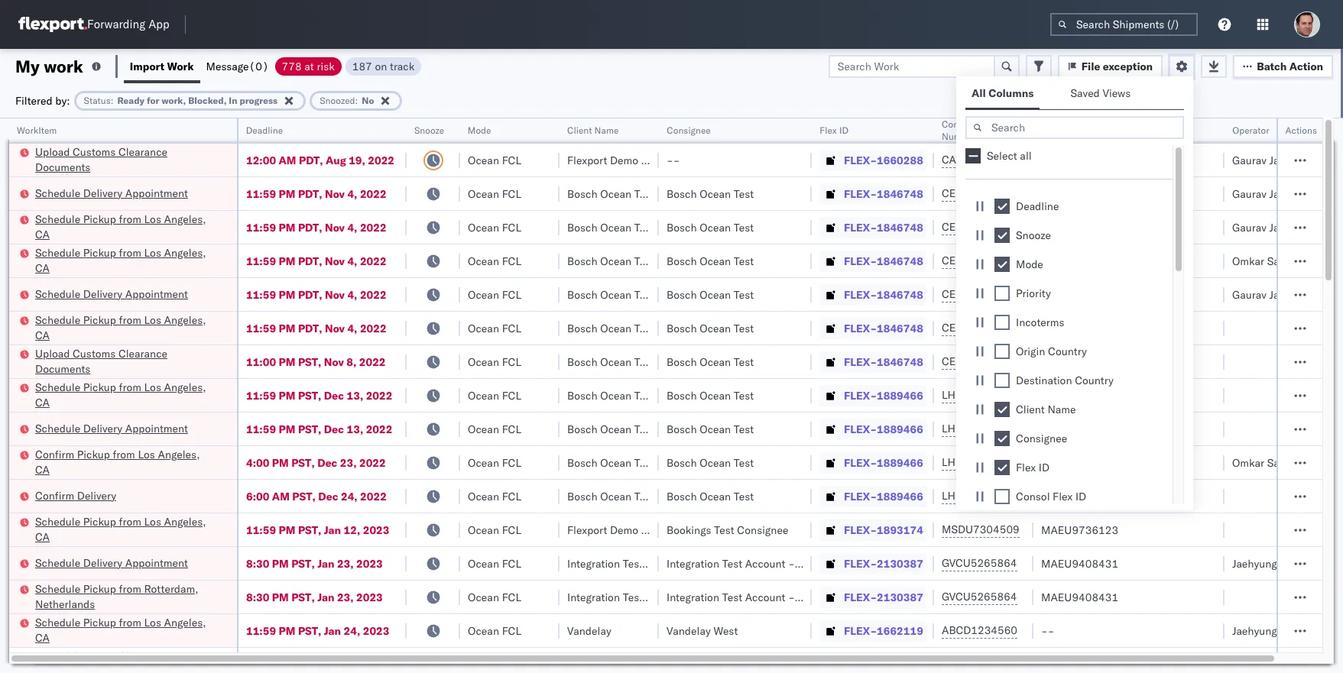 Task type: vqa. For each thing, say whether or not it's contained in the screenshot.


Task type: locate. For each thing, give the bounding box(es) containing it.
flex-
[[844, 153, 877, 167], [844, 187, 877, 201], [844, 221, 877, 234], [844, 254, 877, 268], [844, 288, 877, 302], [844, 322, 877, 335], [844, 355, 877, 369], [844, 389, 877, 403], [844, 423, 877, 436], [844, 456, 877, 470], [844, 490, 877, 504], [844, 523, 877, 537], [844, 557, 877, 571], [844, 591, 877, 605], [844, 624, 877, 638]]

11:59 pm pdt, nov 4, 2022
[[246, 187, 387, 201], [246, 221, 387, 234], [246, 254, 387, 268], [246, 288, 387, 302], [246, 322, 387, 335]]

schedule for 3rd schedule pickup from los angeles, ca button from the top of the page
[[35, 313, 80, 327]]

lhuu7894563, uetu5238478 for confirm pickup from los angeles, ca
[[942, 456, 1098, 470]]

187 on track
[[352, 59, 415, 73]]

client name inside button
[[567, 125, 619, 136]]

3 hlxu6269489, from the top
[[1023, 254, 1102, 268]]

hlxu8034992 for upload customs clearance documents button associated with 11:00 pm pst, nov 8, 2022
[[1104, 355, 1179, 369]]

11 schedule from the top
[[35, 616, 80, 630]]

1 fcl from the top
[[502, 153, 522, 167]]

4 4, from the top
[[348, 288, 357, 302]]

numbers down views at the right top
[[1097, 125, 1135, 136]]

0 horizontal spatial mode
[[468, 125, 492, 136]]

0 horizontal spatial deadline
[[246, 125, 283, 136]]

ca for 4th schedule pickup from los angeles, ca link from the top
[[35, 396, 50, 410]]

flex-1893174 button
[[820, 520, 927, 541], [820, 520, 927, 541]]

3 upload customs clearance documents from the top
[[35, 650, 167, 674]]

1 ca from the top
[[35, 228, 50, 241]]

8:30 down 6:00
[[246, 557, 269, 571]]

2130387 down 1893174
[[877, 557, 924, 571]]

11:59 pm pdt, nov 4, 2022 for 6th schedule pickup from los angeles, ca link from the bottom of the page
[[246, 221, 387, 234]]

0 vertical spatial omkar
[[1233, 254, 1265, 268]]

8:30 up 11:59 pm pst, jan 24, 2023
[[246, 591, 269, 605]]

flex id
[[820, 125, 849, 136], [1016, 461, 1050, 475]]

2 abcdefg78456546 from the top
[[1042, 423, 1144, 436]]

import work button
[[124, 49, 200, 83]]

test123456
[[1042, 187, 1106, 201], [1042, 221, 1106, 234], [1042, 254, 1106, 268], [1042, 288, 1106, 302], [1042, 322, 1106, 335], [1042, 355, 1106, 369]]

upload customs clearance documents button for 11:00 pm pst, nov 8, 2022
[[35, 346, 217, 378]]

upload customs clearance documents link for 12:00 am pdt, aug 19, 2022
[[35, 144, 217, 175]]

deadline
[[246, 125, 283, 136], [1016, 200, 1059, 213]]

0 vertical spatial client name
[[567, 125, 619, 136]]

schedule for second schedule pickup from los angeles, ca button from the bottom of the page
[[35, 515, 80, 529]]

778 at risk
[[282, 59, 335, 73]]

2 hlxu8034992 from the top
[[1104, 220, 1179, 234]]

None checkbox
[[995, 199, 1010, 214], [995, 228, 1010, 243], [995, 257, 1010, 272], [995, 315, 1010, 330], [995, 344, 1010, 359], [995, 199, 1010, 214], [995, 228, 1010, 243], [995, 257, 1010, 272], [995, 315, 1010, 330], [995, 344, 1010, 359]]

15 fcl from the top
[[502, 624, 522, 638]]

3 schedule pickup from los angeles, ca link from the top
[[35, 312, 217, 343]]

1 horizontal spatial deadline
[[1016, 200, 1059, 213]]

3 flex-1889466 from the top
[[844, 456, 924, 470]]

13, for schedule pickup from los angeles, ca
[[347, 389, 363, 403]]

0 horizontal spatial flex
[[820, 125, 837, 136]]

0 horizontal spatial numbers
[[942, 131, 980, 142]]

flex-1846748 for 11:00 pm pst, nov 8, 2022's the 'upload customs clearance documents' link
[[844, 355, 924, 369]]

0 vertical spatial 24,
[[341, 490, 358, 504]]

numbers for mbl/mawb numbers
[[1097, 125, 1135, 136]]

lagerfeld down flex-1893174
[[820, 557, 866, 571]]

15 ocean fcl from the top
[[468, 624, 522, 638]]

flexport for bookings test consignee
[[567, 523, 607, 537]]

2 integration test account - karl lagerfeld from the top
[[667, 591, 866, 605]]

11:59 for 2nd schedule pickup from los angeles, ca link from the top of the page
[[246, 254, 276, 268]]

7 ocean fcl from the top
[[468, 355, 522, 369]]

1 flex-2130387 from the top
[[844, 557, 924, 571]]

1 horizontal spatial client name
[[1016, 403, 1076, 417]]

1 vertical spatial karl
[[798, 591, 818, 605]]

1 1846748 from the top
[[877, 187, 924, 201]]

1 horizontal spatial name
[[1048, 403, 1076, 417]]

0 vertical spatial country
[[1048, 345, 1087, 359]]

ocean fcl for 4th schedule pickup from los angeles, ca link from the top
[[468, 389, 522, 403]]

test
[[635, 187, 655, 201], [734, 187, 754, 201], [635, 221, 655, 234], [734, 221, 754, 234], [635, 254, 655, 268], [734, 254, 754, 268], [635, 288, 655, 302], [734, 288, 754, 302], [635, 322, 655, 335], [734, 322, 754, 335], [635, 355, 655, 369], [734, 355, 754, 369], [635, 389, 655, 403], [734, 389, 754, 403], [635, 423, 655, 436], [734, 423, 754, 436], [635, 456, 655, 470], [734, 456, 754, 470], [635, 490, 655, 504], [734, 490, 754, 504], [714, 523, 735, 537], [722, 557, 743, 571], [1315, 557, 1335, 571], [722, 591, 743, 605]]

hlxu8034992 for fifth schedule pickup from los angeles, ca button from the bottom of the page
[[1104, 254, 1179, 268]]

11:59 pm pdt, nov 4, 2022 for 4th schedule pickup from los angeles, ca link from the bottom
[[246, 322, 387, 335]]

2130387 up 1662119
[[877, 591, 924, 605]]

msdu7304509
[[942, 523, 1020, 537]]

pdt,
[[299, 153, 323, 167], [298, 187, 322, 201], [298, 221, 322, 234], [298, 254, 322, 268], [298, 288, 322, 302], [298, 322, 322, 335]]

: left ready
[[111, 94, 114, 106]]

5 ocean fcl from the top
[[468, 288, 522, 302]]

schedule for schedule delivery appointment 'button' related to 8:30 pm pst, jan 23, 2023
[[35, 556, 80, 570]]

flex-1889466 for confirm pickup from los angeles, ca
[[844, 456, 924, 470]]

confirm for confirm pickup from los angeles, ca
[[35, 448, 74, 462]]

3 gaurav from the top
[[1233, 221, 1267, 234]]

flexport demo consignee
[[567, 153, 693, 167], [567, 523, 693, 537]]

confirm inside "link"
[[35, 489, 74, 503]]

13, down 8,
[[347, 389, 363, 403]]

app
[[148, 17, 169, 32]]

abcdefg78456546 for confirm pickup from los angeles, ca
[[1042, 456, 1144, 470]]

1 vertical spatial flexport demo consignee
[[567, 523, 693, 537]]

1 upload customs clearance documents button from the top
[[35, 144, 217, 176]]

1 vertical spatial integration test account - karl lagerfeld
[[667, 591, 866, 605]]

deadline button
[[239, 122, 392, 137]]

2 upload customs clearance documents from the top
[[35, 347, 167, 376]]

file exception button
[[1058, 55, 1163, 78], [1058, 55, 1163, 78]]

account
[[745, 557, 786, 571], [745, 591, 786, 605]]

flex- for fifth schedule pickup from los angeles, ca button from the bottom of the page
[[844, 254, 877, 268]]

2 vertical spatial upload
[[35, 650, 70, 663]]

flex inside button
[[820, 125, 837, 136]]

1 vandelay from the left
[[567, 624, 612, 638]]

1 horizontal spatial mode
[[1016, 258, 1044, 271]]

status
[[84, 94, 111, 106]]

Search Work text field
[[829, 55, 995, 78]]

hlxu6269489,
[[1023, 187, 1102, 200], [1023, 220, 1102, 234], [1023, 254, 1102, 268], [1023, 288, 1102, 301], [1023, 321, 1102, 335], [1023, 355, 1102, 369]]

24, for 2023
[[344, 624, 360, 638]]

hlxu6269489, for schedule delivery appointment 'button' related to 11:59 pm pdt, nov 4, 2022
[[1023, 288, 1102, 301]]

1893174
[[877, 523, 924, 537]]

1 vertical spatial 11:59 pm pst, dec 13, 2022
[[246, 423, 393, 436]]

0 vertical spatial lagerfeld
[[820, 557, 866, 571]]

11:00 pm pst, nov 8, 2022
[[246, 355, 386, 369]]

0 horizontal spatial :
[[111, 94, 114, 106]]

2 vertical spatial id
[[1076, 490, 1087, 504]]

-- down consignee button
[[667, 153, 680, 167]]

angeles, inside the confirm pickup from los angeles, ca
[[158, 448, 200, 462]]

dec up 6:00 am pst, dec 24, 2022
[[317, 456, 338, 470]]

7 resize handle column header from the left
[[916, 119, 934, 674]]

1 vertical spatial account
[[745, 591, 786, 605]]

schedule delivery appointment for 8:30 pm pst, jan 23, 2023
[[35, 556, 188, 570]]

numbers for container numbers
[[942, 131, 980, 142]]

1 horizontal spatial :
[[355, 94, 358, 106]]

saved views
[[1071, 86, 1131, 100]]

1660288
[[877, 153, 924, 167]]

0 vertical spatial 13,
[[347, 389, 363, 403]]

ocean fcl for first schedule pickup from los angeles, ca link from the bottom
[[468, 624, 522, 638]]

2 omkar savant from the top
[[1233, 456, 1301, 470]]

1 horizontal spatial client
[[1016, 403, 1045, 417]]

am right 6:00
[[272, 490, 290, 504]]

7 fcl from the top
[[502, 355, 522, 369]]

1 schedule from the top
[[35, 186, 80, 200]]

integration up vandelay west
[[667, 591, 720, 605]]

0 vertical spatial savant
[[1268, 254, 1301, 268]]

9 11:59 from the top
[[246, 624, 276, 638]]

1889466 for confirm pickup from los angeles, ca
[[877, 456, 924, 470]]

ocean fcl for schedule pickup from rotterdam, netherlands link
[[468, 591, 522, 605]]

0 vertical spatial name
[[595, 125, 619, 136]]

account for schedule pickup from rotterdam, netherlands
[[745, 591, 786, 605]]

upload customs clearance documents button for 12:00 am pdt, aug 19, 2022
[[35, 144, 217, 176]]

11:59 pm pst, dec 13, 2022 up 4:00 pm pst, dec 23, 2022
[[246, 423, 393, 436]]

gvcu5265864 down msdu7304509
[[942, 557, 1017, 570]]

2 vandelay from the left
[[667, 624, 711, 638]]

3 schedule delivery appointment button from the top
[[35, 421, 188, 438]]

1 account from the top
[[745, 557, 786, 571]]

2 8:30 from the top
[[246, 591, 269, 605]]

0 horizontal spatial vandelay
[[567, 624, 612, 638]]

snoozed
[[320, 94, 355, 106]]

6 11:59 from the top
[[246, 389, 276, 403]]

0 vertical spatial gvcu5265864
[[942, 557, 1017, 570]]

2 schedule pickup from los angeles, ca button from the top
[[35, 245, 217, 277]]

2 hlxu6269489, from the top
[[1023, 220, 1102, 234]]

5 1846748 from the top
[[877, 322, 924, 335]]

2 flexport demo consignee from the top
[[567, 523, 693, 537]]

hlxu6269489, for 1st schedule pickup from los angeles, ca button from the top
[[1023, 220, 1102, 234]]

all
[[972, 86, 986, 100]]

1 vertical spatial upload customs clearance documents button
[[35, 346, 217, 378]]

0 vertical spatial upload customs clearance documents
[[35, 145, 167, 174]]

pm
[[279, 187, 296, 201], [279, 221, 296, 234], [279, 254, 296, 268], [279, 288, 296, 302], [279, 322, 296, 335], [279, 355, 296, 369], [279, 389, 296, 403], [279, 423, 296, 436], [272, 456, 289, 470], [279, 523, 296, 537], [272, 557, 289, 571], [272, 591, 289, 605], [279, 624, 296, 638]]

23, up 6:00 am pst, dec 24, 2022
[[340, 456, 357, 470]]

0 vertical spatial client
[[567, 125, 592, 136]]

5 ceau7522281, from the top
[[942, 321, 1021, 335]]

mode
[[468, 125, 492, 136], [1016, 258, 1044, 271]]

ocean fcl for 11:59 pm pst, dec 13, 2022's schedule delivery appointment link
[[468, 423, 522, 436]]

3 11:59 pm pdt, nov 4, 2022 from the top
[[246, 254, 387, 268]]

flex id up flex-1660288
[[820, 125, 849, 136]]

-- right abcd1234560
[[1042, 624, 1055, 638]]

6:00
[[246, 490, 269, 504]]

gvcu5265864 up abcd1234560
[[942, 590, 1017, 604]]

6 schedule from the top
[[35, 380, 80, 394]]

0 vertical spatial 8:30
[[246, 557, 269, 571]]

2 vertical spatial clearance
[[118, 650, 167, 663]]

1 confirm from the top
[[35, 448, 74, 462]]

1 clearance from the top
[[118, 145, 167, 159]]

2 gaurav jawla from the top
[[1233, 187, 1296, 201]]

demo down client name button at the left top of the page
[[610, 153, 639, 167]]

0 vertical spatial flexport demo consignee
[[567, 153, 693, 167]]

country
[[1048, 345, 1087, 359], [1075, 374, 1114, 388]]

numbers inside container numbers
[[942, 131, 980, 142]]

0 vertical spatial upload
[[35, 145, 70, 159]]

1 vertical spatial upload customs clearance documents link
[[35, 346, 217, 377]]

schedule delivery appointment link for 8:30 pm pst, jan 23, 2023
[[35, 556, 188, 571]]

vandelay for vandelay west
[[667, 624, 711, 638]]

0 vertical spatial confirm
[[35, 448, 74, 462]]

10 fcl from the top
[[502, 456, 522, 470]]

lagerfeld up flex-1662119
[[820, 591, 866, 605]]

schedule for schedule delivery appointment 'button' related to 11:59 pm pdt, nov 4, 2022
[[35, 287, 80, 301]]

flexport. image
[[18, 17, 87, 32]]

angeles, for 5th schedule pickup from los angeles, ca link from the top
[[164, 515, 206, 529]]

flex id inside button
[[820, 125, 849, 136]]

confirm up the confirm delivery
[[35, 448, 74, 462]]

integration test account - karl lagerfeld up west on the right bottom of page
[[667, 591, 866, 605]]

bookings test consignee
[[667, 523, 789, 537]]

schedule inside schedule pickup from rotterdam, netherlands
[[35, 582, 80, 596]]

flex-1660288 button
[[820, 150, 927, 171], [820, 150, 927, 171]]

schedule pickup from rotterdam, netherlands button
[[35, 582, 217, 614]]

0 vertical spatial clearance
[[118, 145, 167, 159]]

3 uetu5238478 from the top
[[1024, 456, 1098, 470]]

dec up '11:59 pm pst, jan 12, 2023'
[[318, 490, 338, 504]]

upload customs clearance documents link for 11:00 pm pst, nov 8, 2022
[[35, 346, 217, 377]]

0 vertical spatial omkar savant
[[1233, 254, 1301, 268]]

schedule delivery appointment
[[35, 186, 188, 200], [35, 287, 188, 301], [35, 422, 188, 436], [35, 556, 188, 570]]

4 gaurav from the top
[[1233, 288, 1267, 302]]

consignee
[[667, 125, 711, 136], [641, 153, 693, 167], [1016, 432, 1068, 446], [641, 523, 693, 537], [737, 523, 789, 537]]

1 vertical spatial gvcu5265864
[[942, 590, 1017, 604]]

1 vertical spatial flex
[[1016, 461, 1036, 475]]

documents
[[35, 160, 90, 174], [35, 362, 90, 376], [35, 665, 90, 674]]

2 : from the left
[[355, 94, 358, 106]]

0 horizontal spatial --
[[667, 153, 680, 167]]

13, up 4:00 pm pst, dec 23, 2022
[[347, 423, 363, 436]]

country for destination country
[[1075, 374, 1114, 388]]

resize handle column header for workitem
[[219, 119, 237, 674]]

2022
[[368, 153, 395, 167], [360, 187, 387, 201], [360, 221, 387, 234], [360, 254, 387, 268], [360, 288, 387, 302], [360, 322, 387, 335], [359, 355, 386, 369], [366, 389, 393, 403], [366, 423, 393, 436], [359, 456, 386, 470], [360, 490, 387, 504]]

angeles, for confirm pickup from los angeles, ca link
[[158, 448, 200, 462]]

ocean fcl
[[468, 153, 522, 167], [468, 187, 522, 201], [468, 221, 522, 234], [468, 254, 522, 268], [468, 288, 522, 302], [468, 322, 522, 335], [468, 355, 522, 369], [468, 389, 522, 403], [468, 423, 522, 436], [468, 456, 522, 470], [468, 490, 522, 504], [468, 523, 522, 537], [468, 557, 522, 571], [468, 591, 522, 605], [468, 624, 522, 638]]

2 horizontal spatial flex
[[1053, 490, 1073, 504]]

confirm inside the confirm pickup from los angeles, ca
[[35, 448, 74, 462]]

schedule for third schedule pickup from los angeles, ca button from the bottom
[[35, 380, 80, 394]]

2023
[[363, 523, 390, 537], [356, 557, 383, 571], [356, 591, 383, 605], [363, 624, 390, 638]]

0 vertical spatial integration test account - karl lagerfeld
[[667, 557, 866, 571]]

12:00 am pdt, aug 19, 2022
[[246, 153, 395, 167]]

1 ocean fcl from the top
[[468, 153, 522, 167]]

message (0)
[[206, 59, 269, 73]]

ca inside the confirm pickup from los angeles, ca
[[35, 463, 50, 477]]

saved views button
[[1065, 80, 1141, 109]]

1 vertical spatial mode
[[1016, 258, 1044, 271]]

1 vertical spatial country
[[1075, 374, 1114, 388]]

2 ceau7522281, from the top
[[942, 220, 1021, 234]]

flex id up consol
[[1016, 461, 1050, 475]]

2 ceau7522281, hlxu6269489, hlxu8034992 from the top
[[942, 220, 1179, 234]]

1 vertical spatial upload
[[35, 347, 70, 361]]

None checkbox
[[966, 148, 981, 164], [995, 286, 1010, 301], [995, 373, 1010, 388], [995, 402, 1010, 418], [995, 431, 1010, 447], [995, 460, 1010, 476], [995, 489, 1010, 505], [966, 148, 981, 164], [995, 286, 1010, 301], [995, 373, 1010, 388], [995, 402, 1010, 418], [995, 431, 1010, 447], [995, 460, 1010, 476], [995, 489, 1010, 505]]

6 ca from the top
[[35, 530, 50, 544]]

my
[[15, 55, 40, 77]]

gaurav jawla
[[1233, 153, 1296, 167], [1233, 187, 1296, 201], [1233, 221, 1296, 234], [1233, 288, 1296, 302]]

0 vertical spatial 11:59 pm pst, dec 13, 2022
[[246, 389, 393, 403]]

0 vertical spatial deadline
[[246, 125, 283, 136]]

4,
[[348, 187, 357, 201], [348, 221, 357, 234], [348, 254, 357, 268], [348, 288, 357, 302], [348, 322, 357, 335]]

id up flex-1660288
[[839, 125, 849, 136]]

delivery for 8:30 pm pst, jan 23, 2023
[[83, 556, 122, 570]]

0 vertical spatial flexport
[[567, 153, 607, 167]]

snooze up priority
[[1016, 229, 1051, 242]]

from inside schedule pickup from rotterdam, netherlands
[[119, 582, 141, 596]]

11:59
[[246, 187, 276, 201], [246, 221, 276, 234], [246, 254, 276, 268], [246, 288, 276, 302], [246, 322, 276, 335], [246, 389, 276, 403], [246, 423, 276, 436], [246, 523, 276, 537], [246, 624, 276, 638]]

0 vertical spatial karl
[[798, 557, 818, 571]]

pickup inside the confirm pickup from los angeles, ca
[[77, 448, 110, 462]]

23, up 11:59 pm pst, jan 24, 2023
[[337, 591, 354, 605]]

jawla
[[1270, 153, 1296, 167], [1270, 187, 1296, 201], [1270, 221, 1296, 234], [1270, 288, 1296, 302]]

2 vertical spatial 23,
[[337, 591, 354, 605]]

1 horizontal spatial vandelay
[[667, 624, 711, 638]]

4 hlxu8034992 from the top
[[1104, 288, 1179, 301]]

integration test account - karl lagerfeld down bookings test consignee
[[667, 557, 866, 571]]

am right 12:00
[[279, 153, 296, 167]]

0 horizontal spatial flex id
[[820, 125, 849, 136]]

1 vertical spatial confirm
[[35, 489, 74, 503]]

0 vertical spatial snooze
[[414, 125, 445, 136]]

8 fcl from the top
[[502, 389, 522, 403]]

id inside button
[[839, 125, 849, 136]]

nov
[[325, 187, 345, 201], [325, 221, 345, 234], [325, 254, 345, 268], [325, 288, 345, 302], [325, 322, 345, 335], [324, 355, 344, 369]]

23, for rotterdam,
[[337, 591, 354, 605]]

2 vertical spatial upload customs clearance documents
[[35, 650, 167, 674]]

client inside button
[[567, 125, 592, 136]]

3 upload from the top
[[35, 650, 70, 663]]

id up maeu9736123
[[1076, 490, 1087, 504]]

1 vertical spatial clearance
[[118, 347, 167, 361]]

resize handle column header for flex id
[[916, 119, 934, 674]]

4 uetu5238478 from the top
[[1024, 489, 1098, 503]]

flex-1889466 for schedule delivery appointment
[[844, 423, 924, 436]]

resize handle column header for consignee
[[794, 119, 812, 674]]

status : ready for work, blocked, in progress
[[84, 94, 278, 106]]

ocean fcl for 6th schedule pickup from los angeles, ca link from the bottom of the page
[[468, 221, 522, 234]]

flex- for schedule delivery appointment 'button' related to 8:30 pm pst, jan 23, 2023
[[844, 557, 877, 571]]

demo left bookings
[[610, 523, 639, 537]]

all columns
[[972, 86, 1034, 100]]

gaurav jawla for upload customs clearance documents
[[1233, 153, 1296, 167]]

forwarding app
[[87, 17, 169, 32]]

client
[[567, 125, 592, 136], [1016, 403, 1045, 417]]

confirm down the confirm pickup from los angeles, ca
[[35, 489, 74, 503]]

dec up 4:00 pm pst, dec 23, 2022
[[324, 423, 344, 436]]

3 flex-1846748 from the top
[[844, 254, 924, 268]]

schedule pickup from rotterdam, netherlands
[[35, 582, 199, 611]]

0 horizontal spatial client
[[567, 125, 592, 136]]

schedule delivery appointment button
[[35, 185, 188, 202], [35, 286, 188, 303], [35, 421, 188, 438], [35, 556, 188, 572]]

dec down 11:00 pm pst, nov 8, 2022
[[324, 389, 344, 403]]

jan for 5th schedule pickup from los angeles, ca link from the top
[[324, 523, 341, 537]]

2 customs from the top
[[73, 347, 116, 361]]

1 vertical spatial flexport
[[567, 523, 607, 537]]

14 flex- from the top
[[844, 591, 877, 605]]

9 schedule from the top
[[35, 556, 80, 570]]

0 horizontal spatial id
[[839, 125, 849, 136]]

upload customs clearance documents
[[35, 145, 167, 174], [35, 347, 167, 376], [35, 650, 167, 674]]

0 vertical spatial am
[[279, 153, 296, 167]]

integration down bookings
[[667, 557, 720, 571]]

0 vertical spatial demo
[[610, 153, 639, 167]]

snooze down track
[[414, 125, 445, 136]]

1 flexport demo consignee from the top
[[567, 153, 693, 167]]

2 vertical spatial documents
[[35, 665, 90, 674]]

angeles, for first schedule pickup from los angeles, ca link from the bottom
[[164, 616, 206, 630]]

1 vertical spatial integration
[[667, 591, 720, 605]]

schedule for fifth schedule pickup from los angeles, ca button from the bottom of the page
[[35, 246, 80, 260]]

angeles, for 6th schedule pickup from los angeles, ca link from the bottom of the page
[[164, 212, 206, 226]]

1 vertical spatial 2130387
[[877, 591, 924, 605]]

delivery for 11:59 pm pdt, nov 4, 2022
[[83, 287, 122, 301]]

1 vertical spatial omkar
[[1233, 456, 1265, 470]]

omkar savant
[[1233, 254, 1301, 268], [1233, 456, 1301, 470]]

0 vertical spatial 2130387
[[877, 557, 924, 571]]

6 schedule pickup from los angeles, ca button from the top
[[35, 615, 217, 647]]

upload for 12:00 am pdt, aug 19, 2022
[[35, 145, 70, 159]]

14 fcl from the top
[[502, 591, 522, 605]]

numbers down container
[[942, 131, 980, 142]]

select
[[987, 149, 1018, 163]]

0 vertical spatial upload customs clearance documents button
[[35, 144, 217, 176]]

6 ceau7522281, hlxu6269489, hlxu8034992 from the top
[[942, 355, 1179, 369]]

1 4, from the top
[[348, 187, 357, 201]]

documents for 12:00
[[35, 160, 90, 174]]

from inside the confirm pickup from los angeles, ca
[[113, 448, 135, 462]]

resize handle column header
[[219, 119, 237, 674], [388, 119, 407, 674], [442, 119, 460, 674], [541, 119, 560, 674], [641, 119, 659, 674], [794, 119, 812, 674], [916, 119, 934, 674], [1016, 119, 1034, 674], [1207, 119, 1225, 674], [1305, 119, 1323, 674], [1306, 119, 1324, 674]]

: left no
[[355, 94, 358, 106]]

11:59 for 4th schedule pickup from los angeles, ca link from the bottom
[[246, 322, 276, 335]]

schedule pickup from los angeles, ca for 6th schedule pickup from los angeles, ca link from the bottom of the page
[[35, 212, 206, 241]]

flex-2130387 up flex-1662119
[[844, 591, 924, 605]]

23, down 12,
[[337, 557, 354, 571]]

7 schedule from the top
[[35, 422, 80, 436]]

country right destination
[[1075, 374, 1114, 388]]

1 horizontal spatial id
[[1039, 461, 1050, 475]]

2 resize handle column header from the left
[[388, 119, 407, 674]]

Search text field
[[966, 116, 1185, 139]]

schedule for 4th schedule delivery appointment 'button' from the bottom
[[35, 186, 80, 200]]

2130387 for schedule pickup from rotterdam, netherlands
[[877, 591, 924, 605]]

demo for -
[[610, 153, 639, 167]]

filtered by:
[[15, 94, 70, 107]]

0 vertical spatial flex
[[820, 125, 837, 136]]

2 vertical spatial upload customs clearance documents link
[[35, 649, 217, 674]]

1 omkar savant from the top
[[1233, 254, 1301, 268]]

1 abcdefg78456546 from the top
[[1042, 389, 1144, 403]]

savant
[[1268, 254, 1301, 268], [1268, 456, 1301, 470]]

2 documents from the top
[[35, 362, 90, 376]]

0 vertical spatial 8:30 pm pst, jan 23, 2023
[[246, 557, 383, 571]]

id up 'consol flex id'
[[1039, 461, 1050, 475]]

1 vertical spatial name
[[1048, 403, 1076, 417]]

0 vertical spatial customs
[[73, 145, 116, 159]]

2 uetu5238478 from the top
[[1024, 422, 1098, 436]]

-
[[667, 153, 673, 167], [673, 153, 680, 167], [789, 557, 795, 571], [1306, 557, 1312, 571], [789, 591, 795, 605], [1042, 624, 1048, 638], [1048, 624, 1055, 638]]

11:59 pm pst, dec 13, 2022 down 11:00 pm pst, nov 8, 2022
[[246, 389, 393, 403]]

Search Shipments (/) text field
[[1051, 13, 1198, 36]]

4 schedule delivery appointment from the top
[[35, 556, 188, 570]]

23,
[[340, 456, 357, 470], [337, 557, 354, 571], [337, 591, 354, 605]]

1 horizontal spatial snooze
[[1016, 229, 1051, 242]]

0 vertical spatial mode
[[468, 125, 492, 136]]

19,
[[349, 153, 365, 167]]

2 appointment from the top
[[125, 287, 188, 301]]

maeu9408431
[[1042, 557, 1119, 571], [1042, 591, 1119, 605]]

12 fcl from the top
[[502, 523, 522, 537]]

11:59 for 4th schedule pickup from los angeles, ca link from the top
[[246, 389, 276, 403]]

country for origin country
[[1048, 345, 1087, 359]]

ocean fcl for 11:59 pm pdt, nov 4, 2022's schedule delivery appointment link
[[468, 288, 522, 302]]

bosch
[[567, 187, 598, 201], [667, 187, 697, 201], [567, 221, 598, 234], [667, 221, 697, 234], [567, 254, 598, 268], [667, 254, 697, 268], [567, 288, 598, 302], [667, 288, 697, 302], [567, 322, 598, 335], [667, 322, 697, 335], [567, 355, 598, 369], [667, 355, 697, 369], [567, 389, 598, 403], [667, 389, 697, 403], [567, 423, 598, 436], [667, 423, 697, 436], [567, 456, 598, 470], [667, 456, 697, 470], [567, 490, 598, 504], [667, 490, 697, 504]]

0 vertical spatial documents
[[35, 160, 90, 174]]

country up destination country
[[1048, 345, 1087, 359]]

1 vertical spatial documents
[[35, 362, 90, 376]]

deadline up 12:00
[[246, 125, 283, 136]]

schedule pickup from los angeles, ca for 2nd schedule pickup from los angeles, ca link from the top of the page
[[35, 246, 206, 275]]

8:30 pm pst, jan 23, 2023 up 11:59 pm pst, jan 24, 2023
[[246, 591, 383, 605]]

1 11:59 pm pst, dec 13, 2022 from the top
[[246, 389, 393, 403]]

8:30 pm pst, jan 23, 2023 down '11:59 pm pst, jan 12, 2023'
[[246, 557, 383, 571]]

deadline down 'all'
[[1016, 200, 1059, 213]]

0 vertical spatial maeu9408431
[[1042, 557, 1119, 571]]

2 vertical spatial flex
[[1053, 490, 1073, 504]]

1 vertical spatial omkar savant
[[1233, 456, 1301, 470]]

upload customs clearance documents button
[[35, 144, 217, 176], [35, 346, 217, 378]]

schedule delivery appointment button for 11:59 pm pdt, nov 4, 2022
[[35, 286, 188, 303]]

progress
[[240, 94, 278, 106]]

0 vertical spatial flex id
[[820, 125, 849, 136]]

confirm
[[35, 448, 74, 462], [35, 489, 74, 503]]

schedule pickup from los angeles, ca link
[[35, 211, 217, 242], [35, 245, 217, 276], [35, 312, 217, 343], [35, 380, 217, 410], [35, 514, 217, 545], [35, 615, 217, 646]]

ca
[[35, 228, 50, 241], [35, 261, 50, 275], [35, 328, 50, 342], [35, 396, 50, 410], [35, 463, 50, 477], [35, 530, 50, 544], [35, 631, 50, 645]]

2 flex-2130387 from the top
[[844, 591, 924, 605]]

2 gaurav from the top
[[1233, 187, 1267, 201]]

1 horizontal spatial numbers
[[1097, 125, 1135, 136]]

lhuu7894563, uetu5238478 for schedule pickup from los angeles, ca
[[942, 388, 1098, 402]]

deadline inside "button"
[[246, 125, 283, 136]]

omkar for ceau7522281, hlxu6269489, hlxu8034992
[[1233, 254, 1265, 268]]

work
[[167, 59, 194, 73]]

documents for 11:00
[[35, 362, 90, 376]]

flex-2130387 down flex-1893174
[[844, 557, 924, 571]]

1 documents from the top
[[35, 160, 90, 174]]

1 lhuu7894563, from the top
[[942, 388, 1021, 402]]

1 vertical spatial client
[[1016, 403, 1045, 417]]

saved
[[1071, 86, 1100, 100]]

id
[[839, 125, 849, 136], [1039, 461, 1050, 475], [1076, 490, 1087, 504]]

karl for schedule pickup from rotterdam, netherlands
[[798, 591, 818, 605]]

resize handle column header for deadline
[[388, 119, 407, 674]]

1 upload customs clearance documents from the top
[[35, 145, 167, 174]]

1 vertical spatial 13,
[[347, 423, 363, 436]]

ca for 4th schedule pickup from los angeles, ca link from the bottom
[[35, 328, 50, 342]]

1 vertical spatial 8:30 pm pst, jan 23, 2023
[[246, 591, 383, 605]]

0 vertical spatial account
[[745, 557, 786, 571]]

1 gaurav jawla from the top
[[1233, 153, 1296, 167]]

1 lhuu7894563, uetu5238478 from the top
[[942, 388, 1098, 402]]

confirm pickup from los angeles, ca link
[[35, 447, 217, 478]]

0 horizontal spatial client name
[[567, 125, 619, 136]]

1 vertical spatial customs
[[73, 347, 116, 361]]

2 ca from the top
[[35, 261, 50, 275]]

integration test account - karl lagerfeld for schedule pickup from rotterdam, netherlands
[[667, 591, 866, 605]]

clearance for 11:00 pm pst, nov 8, 2022
[[118, 347, 167, 361]]

1 vertical spatial client name
[[1016, 403, 1076, 417]]



Task type: describe. For each thing, give the bounding box(es) containing it.
lhuu7894563, uetu5238478 for schedule delivery appointment
[[942, 422, 1098, 436]]

ocean fcl for 12:00 am pdt, aug 19, 2022's the 'upload customs clearance documents' link
[[468, 153, 522, 167]]

11 resize handle column header from the left
[[1306, 119, 1324, 674]]

delivery inside "link"
[[77, 489, 116, 503]]

1 hlxu6269489, from the top
[[1023, 187, 1102, 200]]

3 upload customs clearance documents link from the top
[[35, 649, 217, 674]]

1 test123456 from the top
[[1042, 187, 1106, 201]]

integration for schedule pickup from rotterdam, netherlands
[[667, 591, 720, 605]]

1 vertical spatial id
[[1039, 461, 1050, 475]]

vandelay for vandelay
[[567, 624, 612, 638]]

operator
[[1233, 125, 1270, 136]]

destination country
[[1016, 374, 1114, 388]]

3 fcl from the top
[[502, 221, 522, 234]]

7 flex- from the top
[[844, 355, 877, 369]]

778
[[282, 59, 302, 73]]

schedule pickup from los angeles, ca for 4th schedule pickup from los angeles, ca link from the bottom
[[35, 313, 206, 342]]

4 lhuu7894563, uetu5238478 from the top
[[942, 489, 1098, 503]]

4 1846748 from the top
[[877, 288, 924, 302]]

jawla for upload customs clearance documents
[[1270, 153, 1296, 167]]

resize handle column header for mbl/mawb numbers
[[1207, 119, 1225, 674]]

1 schedule delivery appointment from the top
[[35, 186, 188, 200]]

flex- for 1st schedule pickup from los angeles, ca button from the bottom
[[844, 624, 877, 638]]

2 jawla from the top
[[1270, 187, 1296, 201]]

hlxu8034992 for schedule delivery appointment 'button' related to 11:59 pm pdt, nov 4, 2022
[[1104, 288, 1179, 301]]

flexport demo consignee for -
[[567, 153, 693, 167]]

5 4, from the top
[[348, 322, 357, 335]]

gaurav for upload customs clearance documents
[[1233, 153, 1267, 167]]

flex id button
[[812, 122, 919, 137]]

10 resize handle column header from the left
[[1305, 119, 1323, 674]]

origin
[[1016, 345, 1046, 359]]

1 appointment from the top
[[125, 186, 188, 200]]

filtered
[[15, 94, 53, 107]]

schedule pickup from los angeles, ca for first schedule pickup from los angeles, ca link from the bottom
[[35, 616, 206, 645]]

1889466 for schedule pickup from los angeles, ca
[[877, 389, 924, 403]]

3 clearance from the top
[[118, 650, 167, 663]]

1 schedule pickup from los angeles, ca link from the top
[[35, 211, 217, 242]]

dec for schedule pickup from los angeles, ca
[[324, 389, 344, 403]]

resize handle column header for mode
[[541, 119, 560, 674]]

mbl/mawb numbers
[[1042, 125, 1135, 136]]

flex- for second schedule pickup from los angeles, ca button from the bottom of the page
[[844, 523, 877, 537]]

11:59 for 6th schedule pickup from los angeles, ca link from the bottom of the page
[[246, 221, 276, 234]]

at
[[305, 59, 314, 73]]

mbl/mawb
[[1042, 125, 1095, 136]]

2 fcl from the top
[[502, 187, 522, 201]]

exception
[[1103, 59, 1153, 73]]

2 1846748 from the top
[[877, 221, 924, 234]]

4:00
[[246, 456, 269, 470]]

1 11:59 pm pdt, nov 4, 2022 from the top
[[246, 187, 387, 201]]

no
[[362, 94, 374, 106]]

vandelay west
[[667, 624, 738, 638]]

0 horizontal spatial snooze
[[414, 125, 445, 136]]

maeu9736123
[[1042, 523, 1119, 537]]

1 horizontal spatial flex id
[[1016, 461, 1050, 475]]

uetu5238478 for schedule delivery appointment
[[1024, 422, 1098, 436]]

4 11:59 from the top
[[246, 288, 276, 302]]

schedule delivery appointment link for 11:59 pm pdt, nov 4, 2022
[[35, 286, 188, 302]]

1 horizontal spatial --
[[1042, 624, 1055, 638]]

5 fcl from the top
[[502, 288, 522, 302]]

1 schedule delivery appointment button from the top
[[35, 185, 188, 202]]

2023 for 5th schedule pickup from los angeles, ca link from the top
[[363, 523, 390, 537]]

demo for bookings
[[610, 523, 639, 537]]

work
[[44, 55, 83, 77]]

resize handle column header for client name
[[641, 119, 659, 674]]

work,
[[162, 94, 186, 106]]

abcdefg78456546 for schedule pickup from los angeles, ca
[[1042, 389, 1144, 403]]

4 11:59 pm pdt, nov 4, 2022 from the top
[[246, 288, 387, 302]]

4 schedule pickup from los angeles, ca button from the top
[[35, 380, 217, 412]]

lhuu7894563, for schedule pickup from los angeles, ca
[[942, 388, 1021, 402]]

6:00 am pst, dec 24, 2022
[[246, 490, 387, 504]]

gvcu5265864 for schedule delivery appointment
[[942, 557, 1017, 570]]

flex-1893174
[[844, 523, 924, 537]]

file exception
[[1082, 59, 1153, 73]]

uetu5238478 for schedule pickup from los angeles, ca
[[1024, 388, 1098, 402]]

for
[[147, 94, 159, 106]]

13 fcl from the top
[[502, 557, 522, 571]]

rotterdam,
[[144, 582, 199, 596]]

4 flex-1889466 from the top
[[844, 490, 924, 504]]

forwarding app link
[[18, 17, 169, 32]]

2 test123456 from the top
[[1042, 221, 1106, 234]]

gvcu5265864 for schedule pickup from rotterdam, netherlands
[[942, 590, 1017, 604]]

5 schedule pickup from los angeles, ca link from the top
[[35, 514, 217, 545]]

container numbers
[[942, 119, 983, 142]]

by:
[[55, 94, 70, 107]]

abcd1234560
[[942, 624, 1018, 638]]

confirm delivery
[[35, 489, 116, 503]]

schedule delivery appointment link for 11:59 pm pst, dec 13, 2022
[[35, 421, 188, 436]]

8:30 for schedule delivery appointment
[[246, 557, 269, 571]]

consignee button
[[659, 122, 797, 137]]

confirm pickup from los angeles, ca
[[35, 448, 200, 477]]

11:00
[[246, 355, 276, 369]]

destination
[[1016, 374, 1073, 388]]

schedule delivery appointment for 11:59 pm pdt, nov 4, 2022
[[35, 287, 188, 301]]

5 schedule pickup from los angeles, ca button from the top
[[35, 514, 217, 546]]

11:59 pm pdt, nov 4, 2022 for 2nd schedule pickup from los angeles, ca link from the top of the page
[[246, 254, 387, 268]]

caiu7969337
[[942, 153, 1014, 167]]

3 documents from the top
[[35, 665, 90, 674]]

1 flex- from the top
[[844, 153, 877, 167]]

lagerfeld for schedule delivery appointment
[[820, 557, 866, 571]]

integration for schedule delivery appointment
[[667, 557, 720, 571]]

1 vertical spatial deadline
[[1016, 200, 1059, 213]]

schedule pickup from rotterdam, netherlands link
[[35, 582, 217, 612]]

5 test123456 from the top
[[1042, 322, 1106, 335]]

import work
[[130, 59, 194, 73]]

6 1846748 from the top
[[877, 355, 924, 369]]

omkar savant for ceau7522281, hlxu6269489, hlxu8034992
[[1233, 254, 1301, 268]]

ocean fcl for confirm pickup from los angeles, ca link
[[468, 456, 522, 470]]

all columns button
[[966, 80, 1040, 109]]

4 1889466 from the top
[[877, 490, 924, 504]]

6 fcl from the top
[[502, 322, 522, 335]]

13, for schedule delivery appointment
[[347, 423, 363, 436]]

jaehyung choi - test o
[[1233, 557, 1344, 571]]

client name button
[[560, 122, 644, 137]]

4:00 pm pst, dec 23, 2022
[[246, 456, 386, 470]]

hlxu6269489, for 3rd schedule pickup from los angeles, ca button from the top of the page
[[1023, 321, 1102, 335]]

omkar savant for lhuu7894563, uetu5238478
[[1233, 456, 1301, 470]]

pickup inside schedule pickup from rotterdam, netherlands
[[83, 582, 116, 596]]

file
[[1082, 59, 1101, 73]]

3 ceau7522281, hlxu6269489, hlxu8034992 from the top
[[942, 254, 1179, 268]]

in
[[229, 94, 237, 106]]

1 ceau7522281, from the top
[[942, 187, 1021, 200]]

incoterms
[[1016, 316, 1065, 330]]

11 fcl from the top
[[502, 490, 522, 504]]

mode button
[[460, 122, 544, 137]]

track
[[390, 59, 415, 73]]

am for pst,
[[272, 490, 290, 504]]

confirm delivery button
[[35, 488, 116, 505]]

4 abcdefg78456546 from the top
[[1042, 490, 1144, 504]]

1 flex-1846748 from the top
[[844, 187, 924, 201]]

5 ceau7522281, hlxu6269489, hlxu8034992 from the top
[[942, 321, 1179, 335]]

los inside the confirm pickup from los angeles, ca
[[138, 448, 155, 462]]

risk
[[317, 59, 335, 73]]

4 lhuu7894563, from the top
[[942, 489, 1021, 503]]

confirm delivery link
[[35, 488, 116, 504]]

blocked,
[[188, 94, 227, 106]]

6 ceau7522281, from the top
[[942, 355, 1021, 369]]

jaehyung
[[1233, 557, 1278, 571]]

1 11:59 from the top
[[246, 187, 276, 201]]

1 hlxu8034992 from the top
[[1104, 187, 1179, 200]]

flex- for schedule delivery appointment 'button' corresponding to 11:59 pm pst, dec 13, 2022
[[844, 423, 877, 436]]

flexport for --
[[567, 153, 607, 167]]

hlxu6269489, for fifth schedule pickup from los angeles, ca button from the bottom of the page
[[1023, 254, 1102, 268]]

upload customs clearance documents for 11:00 pm pst, nov 8, 2022
[[35, 347, 167, 376]]

delivery for 11:59 pm pst, dec 13, 2022
[[83, 422, 122, 436]]

aug
[[326, 153, 346, 167]]

flex- for schedule delivery appointment 'button' related to 11:59 pm pdt, nov 4, 2022
[[844, 288, 877, 302]]

workitem button
[[9, 122, 222, 137]]

11 ocean fcl from the top
[[468, 490, 522, 504]]

1 horizontal spatial flex
[[1016, 461, 1036, 475]]

3 ceau7522281, from the top
[[942, 254, 1021, 268]]

2 ocean fcl from the top
[[468, 187, 522, 201]]

message
[[206, 59, 249, 73]]

: for snoozed
[[355, 94, 358, 106]]

ocean fcl for 4th schedule pickup from los angeles, ca link from the bottom
[[468, 322, 522, 335]]

12,
[[344, 523, 360, 537]]

integration test account - karl lagerfeld for schedule delivery appointment
[[667, 557, 866, 571]]

11:59 pm pst, jan 24, 2023
[[246, 624, 390, 638]]

o
[[1338, 557, 1344, 571]]

ocean fcl for 11:00 pm pst, nov 8, 2022's the 'upload customs clearance documents' link
[[468, 355, 522, 369]]

6 hlxu6269489, from the top
[[1023, 355, 1102, 369]]

2 schedule pickup from los angeles, ca link from the top
[[35, 245, 217, 276]]

customs for 11:00 pm pst, nov 8, 2022
[[73, 347, 116, 361]]

all
[[1020, 149, 1032, 163]]

3 schedule pickup from los angeles, ca button from the top
[[35, 312, 217, 345]]

2 horizontal spatial id
[[1076, 490, 1087, 504]]

1662119
[[877, 624, 924, 638]]

maeu9408431 for schedule pickup from rotterdam, netherlands
[[1042, 591, 1119, 605]]

1 schedule pickup from los angeles, ca button from the top
[[35, 211, 217, 244]]

consignee inside button
[[667, 125, 711, 136]]

consol flex id
[[1016, 490, 1087, 504]]

2 flex- from the top
[[844, 187, 877, 201]]

abcdefg78456546 for schedule delivery appointment
[[1042, 423, 1144, 436]]

4 schedule pickup from los angeles, ca link from the top
[[35, 380, 217, 410]]

upload customs clearance documents for 12:00 am pdt, aug 19, 2022
[[35, 145, 167, 174]]

name inside button
[[595, 125, 619, 136]]

schedule for 1st schedule pickup from los angeles, ca button from the bottom
[[35, 616, 80, 630]]

gaurav jawla for schedule pickup from los angeles, ca
[[1233, 221, 1296, 234]]

consol
[[1016, 490, 1050, 504]]

7 11:59 from the top
[[246, 423, 276, 436]]

flex- for third schedule pickup from los angeles, ca button from the bottom
[[844, 389, 877, 403]]

batch action
[[1257, 59, 1324, 73]]

flex-1846748 for 4th schedule pickup from los angeles, ca link from the bottom
[[844, 322, 924, 335]]

187
[[352, 59, 372, 73]]

9 fcl from the top
[[502, 423, 522, 436]]

schedule for schedule pickup from rotterdam, netherlands button
[[35, 582, 80, 596]]

3 test123456 from the top
[[1042, 254, 1106, 268]]

flex- for 1st schedule pickup from los angeles, ca button from the top
[[844, 221, 877, 234]]

upload for 11:00 pm pst, nov 8, 2022
[[35, 347, 70, 361]]

2 4, from the top
[[348, 221, 357, 234]]

hlxu8034992 for 3rd schedule pickup from los angeles, ca button from the top of the page
[[1104, 321, 1179, 335]]

savant for ceau7522281, hlxu6269489, hlxu8034992
[[1268, 254, 1301, 268]]

12:00
[[246, 153, 276, 167]]

11:59 pm pst, jan 12, 2023
[[246, 523, 390, 537]]

(0)
[[249, 59, 269, 73]]

actions
[[1286, 125, 1318, 136]]

select all
[[987, 149, 1032, 163]]

3 4, from the top
[[348, 254, 357, 268]]

choi
[[1280, 557, 1303, 571]]

4 fcl from the top
[[502, 254, 522, 268]]

6 schedule pickup from los angeles, ca link from the top
[[35, 615, 217, 646]]

6 test123456 from the top
[[1042, 355, 1106, 369]]

import
[[130, 59, 165, 73]]

workitem
[[17, 125, 57, 136]]

1 ceau7522281, hlxu6269489, hlxu8034992 from the top
[[942, 187, 1179, 200]]

jan for schedule pickup from rotterdam, netherlands link
[[317, 591, 335, 605]]

flex-1662119
[[844, 624, 924, 638]]

snoozed : no
[[320, 94, 374, 106]]

mbl/mawb numbers button
[[1034, 122, 1210, 137]]

11:59 pm pst, dec 13, 2022 for schedule delivery appointment
[[246, 423, 393, 436]]

gaurav for schedule delivery appointment
[[1233, 288, 1267, 302]]

container
[[942, 119, 983, 130]]

4 ceau7522281, from the top
[[942, 288, 1021, 301]]

batch
[[1257, 59, 1287, 73]]

schedule for schedule delivery appointment 'button' corresponding to 11:59 pm pst, dec 13, 2022
[[35, 422, 80, 436]]

4 test123456 from the top
[[1042, 288, 1106, 302]]

jan for first schedule pickup from los angeles, ca link from the bottom
[[324, 624, 341, 638]]

11:59 for first schedule pickup from los angeles, ca link from the bottom
[[246, 624, 276, 638]]

flex-1660288
[[844, 153, 924, 167]]

flex-1889466 for schedule pickup from los angeles, ca
[[844, 389, 924, 403]]

ca for 5th schedule pickup from los angeles, ca link from the top
[[35, 530, 50, 544]]

jawla for schedule delivery appointment
[[1270, 288, 1296, 302]]

3 customs from the top
[[73, 650, 116, 663]]

3 1846748 from the top
[[877, 254, 924, 268]]

lhuu7894563, for schedule delivery appointment
[[942, 422, 1021, 436]]

bookings
[[667, 523, 712, 537]]

1 vertical spatial snooze
[[1016, 229, 1051, 242]]

container numbers button
[[934, 115, 1019, 143]]

origin country
[[1016, 345, 1087, 359]]

3 resize handle column header from the left
[[442, 119, 460, 674]]

angeles, for 4th schedule pickup from los angeles, ca link from the top
[[164, 380, 206, 394]]

4 ceau7522281, hlxu6269489, hlxu8034992 from the top
[[942, 288, 1179, 301]]

1 schedule delivery appointment link from the top
[[35, 185, 188, 201]]

schedule delivery appointment for 11:59 pm pst, dec 13, 2022
[[35, 422, 188, 436]]

ocean fcl for 2nd schedule pickup from los angeles, ca link from the top of the page
[[468, 254, 522, 268]]

mode inside button
[[468, 125, 492, 136]]

dec for schedule delivery appointment
[[324, 423, 344, 436]]

1 vertical spatial 23,
[[337, 557, 354, 571]]

confirm pickup from los angeles, ca button
[[35, 447, 217, 479]]

11 flex- from the top
[[844, 490, 877, 504]]

netherlands
[[35, 598, 95, 611]]

4 flex-1846748 from the top
[[844, 288, 924, 302]]



